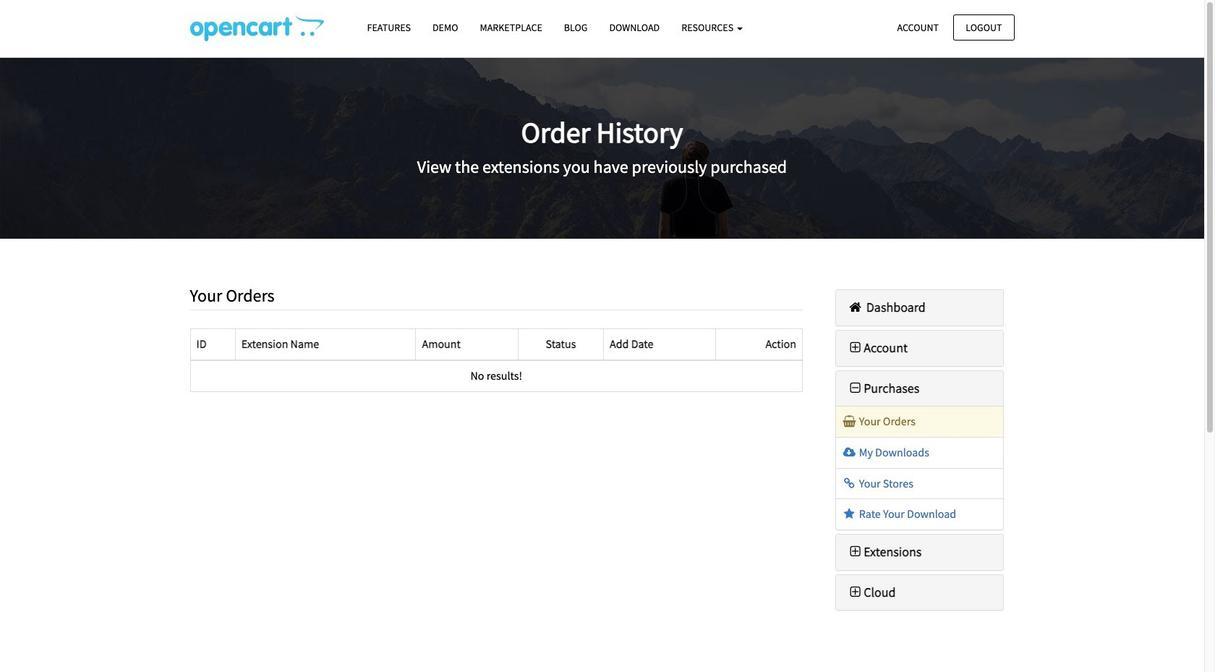 Task type: locate. For each thing, give the bounding box(es) containing it.
star image
[[842, 508, 857, 520]]

opencart - order history image
[[190, 15, 324, 41]]

shopping basket image
[[842, 416, 857, 427]]

2 plus square o image from the top
[[847, 586, 864, 599]]

1 vertical spatial plus square o image
[[847, 586, 864, 599]]

0 vertical spatial plus square o image
[[847, 545, 864, 558]]

plus square o image
[[847, 341, 864, 354]]

link image
[[842, 477, 857, 489]]

plus square o image
[[847, 545, 864, 558], [847, 586, 864, 599]]



Task type: describe. For each thing, give the bounding box(es) containing it.
1 plus square o image from the top
[[847, 545, 864, 558]]

home image
[[847, 301, 864, 314]]

cloud download image
[[842, 446, 857, 458]]

minus square o image
[[847, 382, 864, 395]]



Task type: vqa. For each thing, say whether or not it's contained in the screenshot.
first plus square o IMAGE
yes



